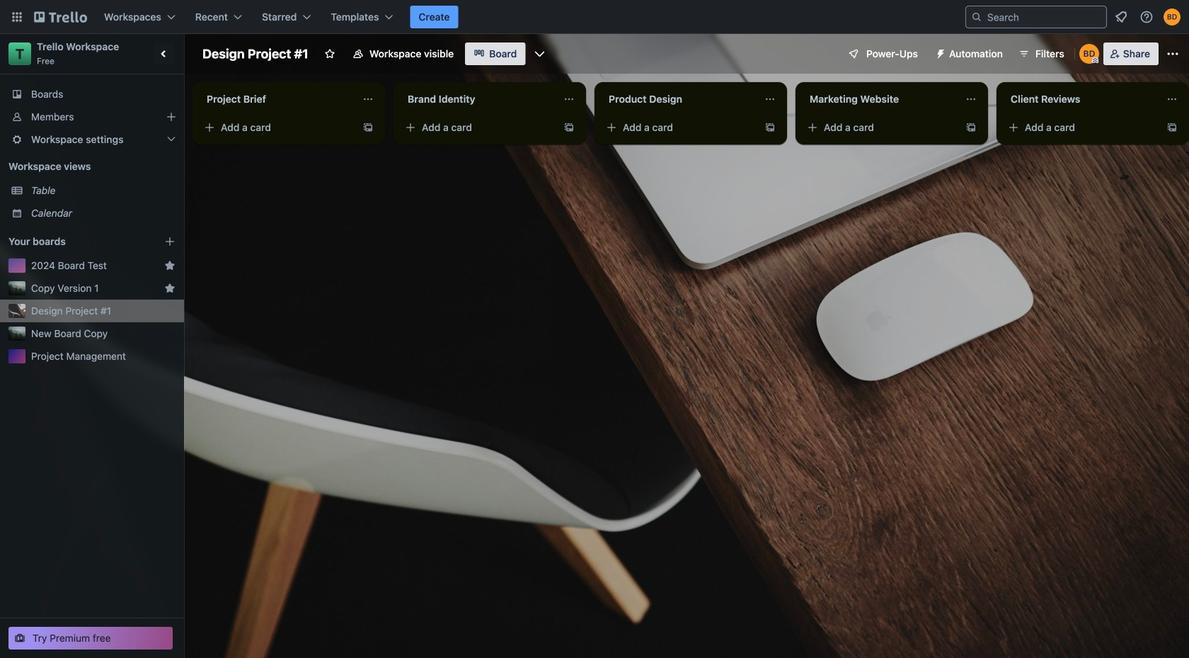 Task type: vqa. For each thing, say whether or not it's contained in the screenshot.
2nd Create from template… image from right
yes



Task type: describe. For each thing, give the bounding box(es) containing it.
1 vertical spatial barb dwyer (barbdwyer3) image
[[1080, 44, 1100, 64]]

0 notifications image
[[1113, 8, 1130, 25]]

this member is an admin of this board. image
[[1093, 57, 1099, 64]]

1 create from template… image from the left
[[363, 122, 374, 133]]

customize views image
[[533, 47, 547, 61]]

your boards with 5 items element
[[8, 233, 143, 250]]

show menu image
[[1167, 47, 1181, 61]]

add board image
[[164, 236, 176, 247]]

0 vertical spatial barb dwyer (barbdwyer3) image
[[1164, 8, 1181, 25]]

3 create from template… image from the left
[[1167, 122, 1179, 133]]



Task type: locate. For each thing, give the bounding box(es) containing it.
1 horizontal spatial barb dwyer (barbdwyer3) image
[[1164, 8, 1181, 25]]

1 create from template… image from the left
[[564, 122, 575, 133]]

workspace navigation collapse icon image
[[154, 44, 174, 64]]

2 create from template… image from the left
[[966, 122, 977, 133]]

None text field
[[198, 88, 357, 110]]

primary element
[[0, 0, 1190, 34]]

search image
[[972, 11, 983, 23]]

open information menu image
[[1140, 10, 1155, 24]]

1 vertical spatial starred icon image
[[164, 283, 176, 294]]

barb dwyer (barbdwyer3) image right the open information menu image
[[1164, 8, 1181, 25]]

create from template… image
[[564, 122, 575, 133], [966, 122, 977, 133], [1167, 122, 1179, 133]]

0 horizontal spatial barb dwyer (barbdwyer3) image
[[1080, 44, 1100, 64]]

1 starred icon image from the top
[[164, 260, 176, 271]]

0 vertical spatial starred icon image
[[164, 260, 176, 271]]

Board name text field
[[195, 42, 316, 65]]

0 horizontal spatial create from template… image
[[363, 122, 374, 133]]

2 create from template… image from the left
[[765, 122, 776, 133]]

0 horizontal spatial create from template… image
[[564, 122, 575, 133]]

1 horizontal spatial create from template… image
[[765, 122, 776, 133]]

barb dwyer (barbdwyer3) image
[[1164, 8, 1181, 25], [1080, 44, 1100, 64]]

star or unstar board image
[[324, 48, 336, 59]]

barb dwyer (barbdwyer3) image down search field
[[1080, 44, 1100, 64]]

2 starred icon image from the top
[[164, 283, 176, 294]]

create from template… image
[[363, 122, 374, 133], [765, 122, 776, 133]]

1 horizontal spatial create from template… image
[[966, 122, 977, 133]]

Search field
[[983, 7, 1107, 27]]

starred icon image
[[164, 260, 176, 271], [164, 283, 176, 294]]

back to home image
[[34, 6, 87, 28]]

sm image
[[930, 42, 950, 62]]

None text field
[[399, 88, 558, 110], [601, 88, 759, 110], [802, 88, 960, 110], [1003, 88, 1162, 110], [399, 88, 558, 110], [601, 88, 759, 110], [802, 88, 960, 110], [1003, 88, 1162, 110]]

2 horizontal spatial create from template… image
[[1167, 122, 1179, 133]]



